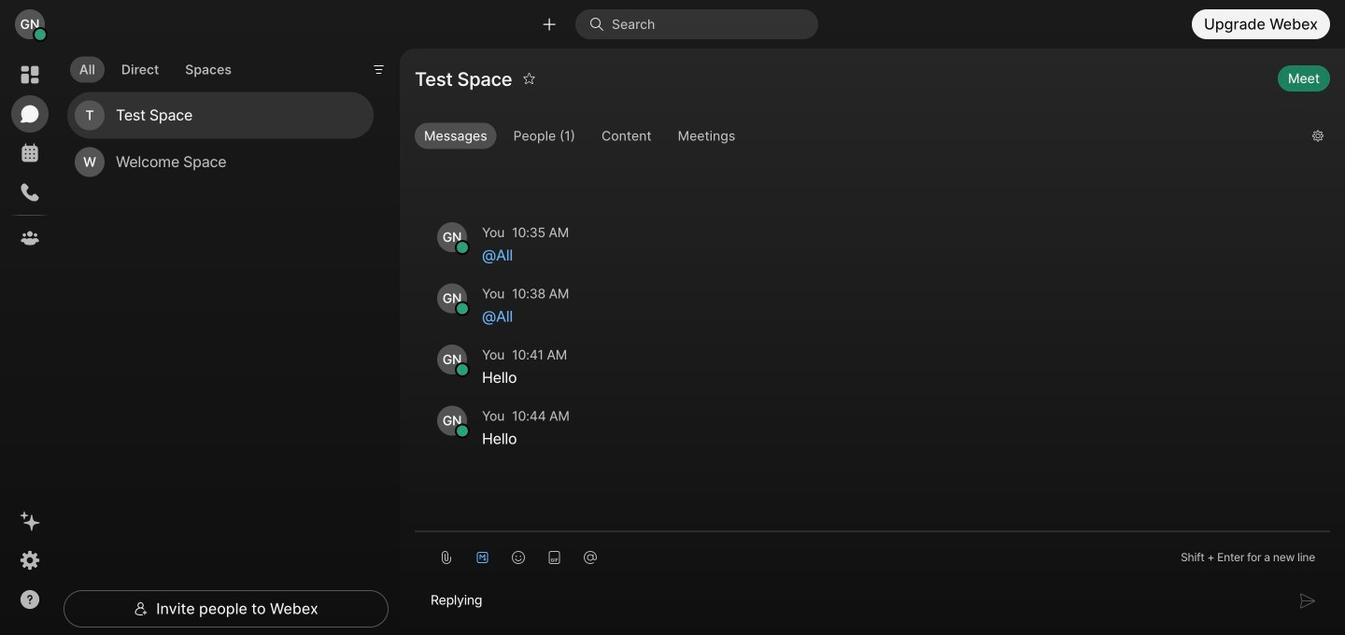 Task type: describe. For each thing, give the bounding box(es) containing it.
test space, you have a draft message list item
[[67, 92, 374, 139]]

message composer toolbar element
[[415, 532, 1331, 576]]



Task type: locate. For each thing, give the bounding box(es) containing it.
tab list
[[65, 45, 245, 88]]

navigation
[[0, 49, 60, 635]]

messages list
[[415, 170, 1331, 482]]

group
[[415, 123, 1298, 153]]

webex tab list
[[11, 56, 49, 257]]

send message image
[[1301, 594, 1316, 609]]

welcome space list item
[[67, 139, 374, 186]]



Task type: vqa. For each thing, say whether or not it's contained in the screenshot.
Test Space List Item at the top left
no



